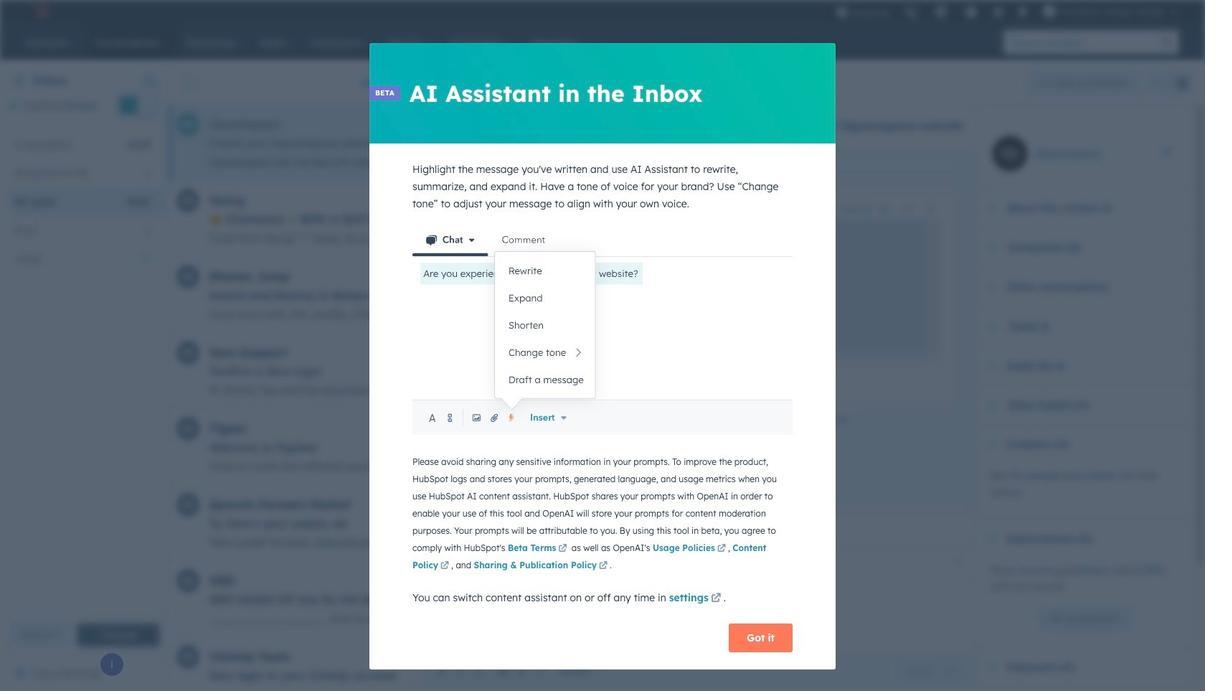 Task type: vqa. For each thing, say whether or not it's contained in the screenshot.
ALL COMPANIES
no



Task type: describe. For each thing, give the bounding box(es) containing it.
email from squarespace with subject create your squarespace website row
[[169, 105, 748, 181]]

email from going with subject 😉 charleston —  $195 to $197 (apr-may / jul) row
[[169, 181, 1113, 257]]

0 horizontal spatial group
[[897, 660, 964, 683]]

email from nbr with subject nbr heads up: key du val director leaves as investors consider their options row
[[169, 561, 1206, 637]]

you're available image
[[11, 103, 17, 108]]

caret image
[[988, 443, 996, 447]]

email from sprouts farmers market with subject 🗞️ here's your weekly ad row
[[169, 485, 1206, 561]]

email from figma with subject welcome to figjam row
[[169, 409, 1173, 485]]

email from shonen jump with subject search and destroy in sleepy princess! row
[[169, 257, 1206, 333]]

marketplaces image
[[935, 6, 948, 19]]

squarespace image
[[654, 255, 766, 272]]

0 vertical spatial group
[[1142, 71, 1194, 94]]

conversations assistant feature preview image
[[413, 224, 793, 436]]



Task type: locate. For each thing, give the bounding box(es) containing it.
1 vertical spatial group
[[897, 660, 964, 683]]

1 horizontal spatial group
[[1142, 71, 1194, 94]]

link opens in a new window image
[[839, 417, 848, 426], [559, 543, 567, 556], [718, 543, 726, 556], [599, 560, 608, 573], [711, 591, 721, 608], [711, 594, 721, 605]]

main content
[[169, 62, 1206, 691]]

email from xero support with subject confirm a xero login row
[[169, 333, 1143, 409]]

james peterson image
[[1044, 5, 1057, 18]]

link opens in a new window image
[[839, 415, 848, 428], [559, 545, 567, 554], [718, 545, 726, 554], [441, 560, 449, 573], [441, 562, 449, 571], [599, 562, 608, 571]]

email from clickup team with subject new login to your clickup account row
[[169, 637, 1196, 691]]

group
[[1142, 71, 1194, 94], [897, 660, 964, 683]]

close image
[[526, 559, 532, 565]]

row group
[[169, 105, 1206, 691]]

caret image
[[988, 537, 996, 541]]

dialog
[[370, 43, 836, 670]]

heading
[[771, 120, 964, 133]]

Search HubSpot search field
[[1004, 30, 1155, 55]]

menu
[[829, 0, 1188, 23]]



